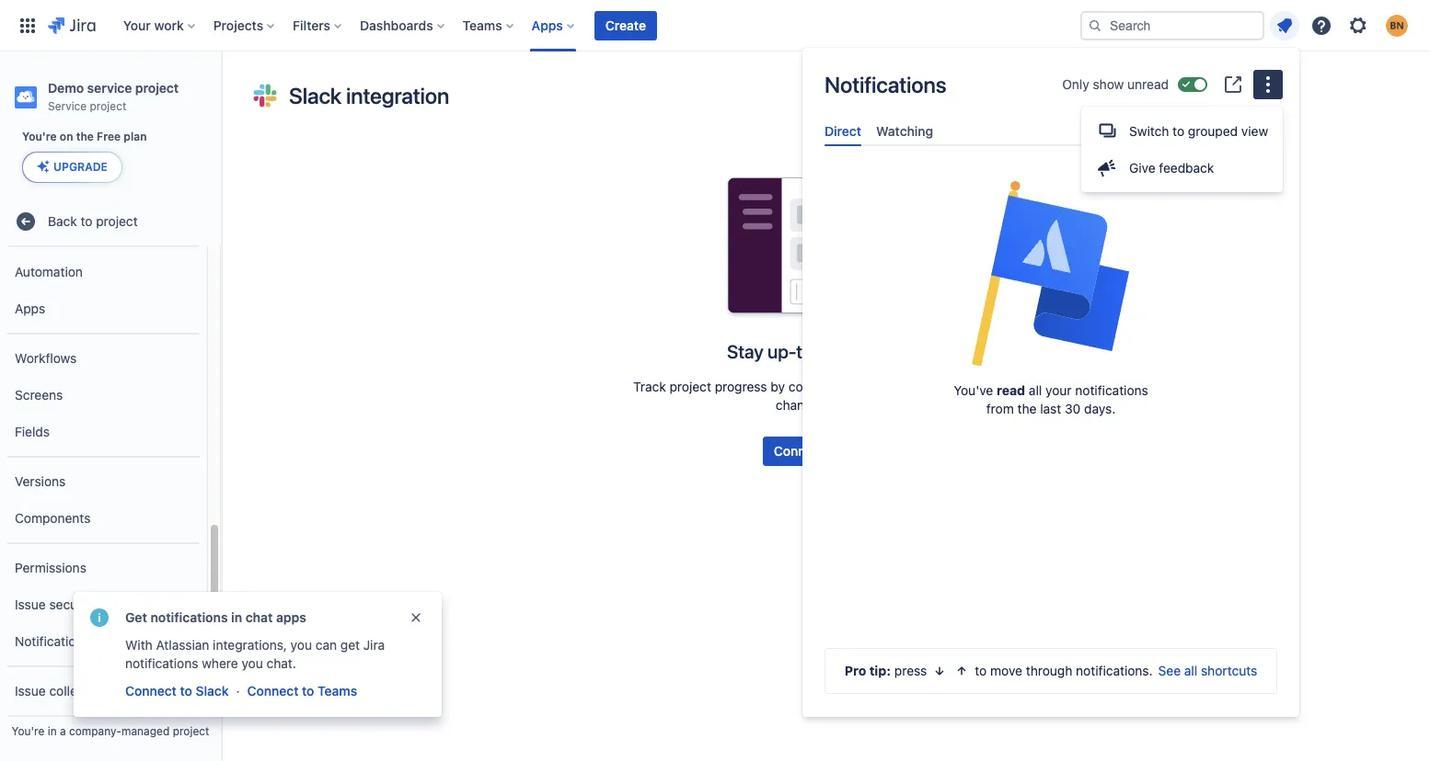 Task type: vqa. For each thing, say whether or not it's contained in the screenshot.
The 'Grouped'
yes



Task type: describe. For each thing, give the bounding box(es) containing it.
your
[[1045, 383, 1072, 399]]

issue for issue security
[[15, 597, 46, 613]]

sidebar navigation image
[[201, 74, 241, 110]]

managed
[[121, 725, 170, 739]]

jira
[[363, 638, 385, 653]]

all your notifications from the last 30 days.
[[986, 383, 1148, 417]]

project down connect to slack button
[[173, 725, 209, 739]]

company-
[[69, 725, 122, 739]]

permissions
[[15, 560, 86, 576]]

versions link
[[7, 464, 200, 501]]

1 vertical spatial in
[[48, 725, 57, 739]]

on
[[60, 130, 73, 144]]

where
[[202, 656, 238, 672]]

the inside all your notifications from the last 30 days.
[[1017, 401, 1037, 417]]

a
[[60, 725, 66, 739]]

dismiss image
[[409, 611, 423, 626]]

plan
[[124, 130, 147, 144]]

see
[[1158, 663, 1181, 679]]

teams button
[[457, 11, 521, 40]]

chat
[[245, 610, 273, 626]]

your work
[[123, 17, 184, 33]]

arrow down image
[[933, 664, 947, 679]]

versions
[[15, 474, 66, 489]]

give feedback button
[[1081, 150, 1283, 187]]

chat.
[[266, 656, 296, 672]]

fields
[[15, 424, 50, 440]]

Search field
[[1080, 11, 1264, 40]]

group containing automation
[[7, 0, 200, 333]]

only
[[1062, 76, 1089, 92]]

1 vertical spatial notifications
[[150, 610, 228, 626]]

direct tab panel
[[817, 146, 1285, 163]]

notifications image
[[1274, 14, 1296, 36]]

you've read
[[954, 383, 1025, 399]]

your work button
[[118, 11, 202, 40]]

back to project
[[48, 213, 138, 229]]

apps
[[276, 610, 306, 626]]

components link
[[7, 501, 200, 538]]

notifications inside all your notifications from the last 30 days.
[[1075, 383, 1148, 399]]

read
[[997, 383, 1025, 399]]

appswitcher icon image
[[17, 14, 39, 36]]

issue security link
[[7, 587, 200, 624]]

0 horizontal spatial you
[[242, 656, 263, 672]]

dashboards
[[360, 17, 433, 33]]

feedback
[[1159, 160, 1214, 176]]

project down service
[[90, 99, 126, 113]]

through
[[1026, 663, 1072, 679]]

notifications inside group
[[15, 634, 90, 649]]

search image
[[1088, 18, 1102, 33]]

all inside all your notifications from the last 30 days.
[[1029, 383, 1042, 399]]

permissions link
[[7, 550, 200, 587]]

you're for you're in a company-managed project
[[12, 725, 44, 739]]

30
[[1065, 401, 1081, 417]]

shortcuts
[[1201, 663, 1257, 679]]

1 horizontal spatial in
[[231, 610, 242, 626]]

view
[[1241, 123, 1268, 138]]

pro tip: press
[[845, 663, 927, 679]]

help image
[[1310, 14, 1332, 36]]

you've
[[954, 383, 993, 399]]

banner containing your work
[[0, 0, 1430, 52]]

primary element
[[11, 0, 1080, 51]]

with
[[125, 638, 153, 653]]

upgrade button
[[23, 153, 121, 182]]

demo service project service project
[[48, 80, 179, 113]]

screens link
[[7, 377, 200, 414]]

move
[[990, 663, 1022, 679]]

connect to slack button
[[123, 681, 231, 703]]

project up automation link
[[96, 213, 138, 229]]

back
[[48, 213, 77, 229]]

workflows
[[15, 350, 77, 366]]

give
[[1129, 160, 1155, 176]]

projects
[[213, 17, 263, 33]]

integrations,
[[213, 638, 287, 653]]

upgrade
[[53, 160, 108, 174]]

settings image
[[1347, 14, 1369, 36]]

demo
[[48, 80, 84, 96]]

automation
[[15, 264, 83, 280]]

service
[[87, 80, 132, 96]]

connect to teams
[[247, 684, 357, 699]]

get notifications in chat apps
[[125, 610, 306, 626]]

work
[[154, 17, 184, 33]]

connect for connect to slack
[[125, 684, 177, 699]]

group containing workflows
[[7, 333, 200, 457]]

open notifications in a new tab image
[[1222, 74, 1244, 96]]

security
[[49, 597, 97, 613]]

filters
[[293, 17, 330, 33]]

project right service
[[135, 80, 179, 96]]



Task type: locate. For each thing, give the bounding box(es) containing it.
to inside switch to grouped view "button"
[[1173, 123, 1184, 138]]

last
[[1040, 401, 1061, 417]]

0 vertical spatial the
[[76, 130, 94, 144]]

components
[[15, 510, 91, 526]]

all
[[1029, 383, 1042, 399], [1184, 663, 1197, 679]]

0 horizontal spatial connect
[[125, 684, 177, 699]]

connect down chat.
[[247, 684, 299, 699]]

notifications up atlassian
[[150, 610, 228, 626]]

back to project link
[[7, 203, 213, 240]]

apps inside popup button
[[532, 17, 563, 33]]

your profile and settings image
[[1386, 14, 1408, 36]]

watching
[[876, 123, 933, 139]]

1 vertical spatial apps
[[15, 301, 45, 316]]

notifications.
[[1076, 663, 1153, 679]]

create button
[[594, 11, 657, 40]]

connect to teams button
[[245, 681, 359, 703]]

0 vertical spatial issue
[[15, 597, 46, 613]]

apps for the apps link
[[15, 301, 45, 316]]

issue collectors
[[15, 683, 108, 699]]

1 horizontal spatial notifications
[[825, 72, 946, 98]]

0 horizontal spatial in
[[48, 725, 57, 739]]

connect to slack
[[125, 684, 229, 699]]

days.
[[1084, 401, 1116, 417]]

give feedback
[[1129, 160, 1214, 176]]

1 horizontal spatial you
[[291, 638, 312, 653]]

you're
[[22, 130, 57, 144], [12, 725, 44, 739]]

free
[[97, 130, 121, 144]]

switch
[[1129, 123, 1169, 138]]

to for connect to teams
[[302, 684, 314, 699]]

you're on the free plan
[[22, 130, 147, 144]]

1 horizontal spatial teams
[[463, 17, 502, 33]]

filters button
[[287, 11, 349, 40]]

issue inside issue security link
[[15, 597, 46, 613]]

direct
[[825, 123, 861, 139]]

collectors
[[49, 683, 108, 699]]

0 vertical spatial you
[[291, 638, 312, 653]]

teams inside popup button
[[463, 17, 502, 33]]

1 horizontal spatial apps
[[532, 17, 563, 33]]

notifications
[[1075, 383, 1148, 399], [150, 610, 228, 626], [125, 656, 198, 672]]

2 vertical spatial notifications
[[125, 656, 198, 672]]

1 vertical spatial teams
[[318, 684, 357, 699]]

you
[[291, 638, 312, 653], [242, 656, 263, 672]]

to inside connect to slack button
[[180, 684, 192, 699]]

you're left "a"
[[12, 725, 44, 739]]

in
[[231, 610, 242, 626], [48, 725, 57, 739]]

apps link
[[7, 291, 200, 328]]

teams left the apps popup button
[[463, 17, 502, 33]]

notifications inside dialog
[[825, 72, 946, 98]]

issue inside issue collectors link
[[15, 683, 46, 699]]

the left last
[[1017, 401, 1037, 417]]

1 vertical spatial notifications
[[15, 634, 90, 649]]

connect for connect to teams
[[247, 684, 299, 699]]

1 horizontal spatial all
[[1184, 663, 1197, 679]]

notifications dialog
[[802, 48, 1299, 718]]

can
[[315, 638, 337, 653]]

issue left collectors
[[15, 683, 46, 699]]

connect up managed
[[125, 684, 177, 699]]

notifications down atlassian
[[125, 656, 198, 672]]

0 vertical spatial in
[[231, 610, 242, 626]]

notifications down issue security
[[15, 634, 90, 649]]

the right on
[[76, 130, 94, 144]]

1 horizontal spatial the
[[1017, 401, 1037, 417]]

teams down "can"
[[318, 684, 357, 699]]

to inside back to project link
[[81, 213, 92, 229]]

pro
[[845, 663, 866, 679]]

2 issue from the top
[[15, 683, 46, 699]]

press
[[894, 663, 927, 679]]

from
[[986, 401, 1014, 417]]

apps right teams popup button
[[532, 17, 563, 33]]

switch to grouped view
[[1129, 123, 1268, 138]]

0 horizontal spatial teams
[[318, 684, 357, 699]]

you're for you're on the free plan
[[22, 130, 57, 144]]

to move through notifications.
[[975, 663, 1153, 679]]

0 horizontal spatial apps
[[15, 301, 45, 316]]

apps down automation
[[15, 301, 45, 316]]

all left your
[[1029, 383, 1042, 399]]

tab list
[[817, 116, 1285, 146]]

info image
[[88, 607, 110, 629]]

workflows link
[[7, 341, 200, 377]]

jira image
[[48, 14, 95, 36], [48, 14, 95, 36]]

group containing switch to grouped view
[[1081, 107, 1283, 192]]

switch to grouped view button
[[1081, 112, 1283, 150]]

0 vertical spatial notifications
[[1075, 383, 1148, 399]]

screens
[[15, 387, 63, 403]]

1 vertical spatial you're
[[12, 725, 44, 739]]

2 connect from the left
[[247, 684, 299, 699]]

1 connect from the left
[[125, 684, 177, 699]]

1 vertical spatial all
[[1184, 663, 1197, 679]]

tab list inside the notifications dialog
[[817, 116, 1285, 146]]

apps
[[532, 17, 563, 33], [15, 301, 45, 316]]

in left the chat
[[231, 610, 242, 626]]

apps inside group
[[15, 301, 45, 316]]

issue for issue collectors
[[15, 683, 46, 699]]

0 vertical spatial teams
[[463, 17, 502, 33]]

issue security
[[15, 597, 97, 613]]

notifications up days.
[[1075, 383, 1148, 399]]

see all shortcuts
[[1158, 663, 1257, 679]]

0 vertical spatial apps
[[532, 17, 563, 33]]

issue
[[15, 597, 46, 613], [15, 683, 46, 699]]

group containing permissions
[[7, 543, 200, 666]]

slack
[[196, 684, 229, 699]]

you left "can"
[[291, 638, 312, 653]]

issue down permissions
[[15, 597, 46, 613]]

create
[[605, 17, 646, 33]]

apps for the apps popup button
[[532, 17, 563, 33]]

you're left on
[[22, 130, 57, 144]]

notifications
[[825, 72, 946, 98], [15, 634, 90, 649]]

1 vertical spatial issue
[[15, 683, 46, 699]]

get
[[125, 610, 147, 626]]

get
[[340, 638, 360, 653]]

you down integrations,
[[242, 656, 263, 672]]

1 vertical spatial the
[[1017, 401, 1037, 417]]

to for connect to slack
[[180, 684, 192, 699]]

to inside the notifications dialog
[[975, 663, 987, 679]]

to for switch to grouped view
[[1173, 123, 1184, 138]]

only show unread
[[1062, 76, 1169, 92]]

see all shortcuts button
[[1158, 663, 1257, 681]]

dashboards button
[[354, 11, 452, 40]]

to inside the connect to teams button
[[302, 684, 314, 699]]

show
[[1093, 76, 1124, 92]]

grouped
[[1188, 123, 1238, 138]]

1 horizontal spatial connect
[[247, 684, 299, 699]]

projects button
[[208, 11, 282, 40]]

tab list containing direct
[[817, 116, 1285, 146]]

more image
[[1257, 74, 1279, 96]]

0 vertical spatial all
[[1029, 383, 1042, 399]]

0 horizontal spatial the
[[76, 130, 94, 144]]

arrow up image
[[955, 664, 969, 679]]

0 vertical spatial you're
[[22, 130, 57, 144]]

teams
[[463, 17, 502, 33], [318, 684, 357, 699]]

notifications up watching
[[825, 72, 946, 98]]

0 vertical spatial notifications
[[825, 72, 946, 98]]

connect inside button
[[125, 684, 177, 699]]

tip:
[[869, 663, 891, 679]]

all inside button
[[1184, 663, 1197, 679]]

with atlassian integrations, you can get jira notifications where you chat.
[[125, 638, 385, 672]]

your
[[123, 17, 151, 33]]

banner
[[0, 0, 1430, 52]]

in left "a"
[[48, 725, 57, 739]]

group containing versions
[[7, 457, 200, 543]]

apps button
[[526, 11, 581, 40]]

group
[[7, 0, 200, 333], [1081, 107, 1283, 192], [7, 333, 200, 457], [7, 457, 200, 543], [7, 543, 200, 666]]

all right see
[[1184, 663, 1197, 679]]

teams inside button
[[318, 684, 357, 699]]

unread
[[1127, 76, 1169, 92]]

0 horizontal spatial notifications
[[15, 634, 90, 649]]

automation link
[[7, 254, 200, 291]]

0 horizontal spatial all
[[1029, 383, 1042, 399]]

the
[[76, 130, 94, 144], [1017, 401, 1037, 417]]

fields link
[[7, 414, 200, 451]]

notifications inside with atlassian integrations, you can get jira notifications where you chat.
[[125, 656, 198, 672]]

connect inside button
[[247, 684, 299, 699]]

1 issue from the top
[[15, 597, 46, 613]]

issue collectors link
[[7, 674, 200, 711]]

to for back to project
[[81, 213, 92, 229]]

atlassian
[[156, 638, 209, 653]]

1 vertical spatial you
[[242, 656, 263, 672]]

you're in a company-managed project
[[12, 725, 209, 739]]

to
[[1173, 123, 1184, 138], [81, 213, 92, 229], [975, 663, 987, 679], [180, 684, 192, 699], [302, 684, 314, 699]]



